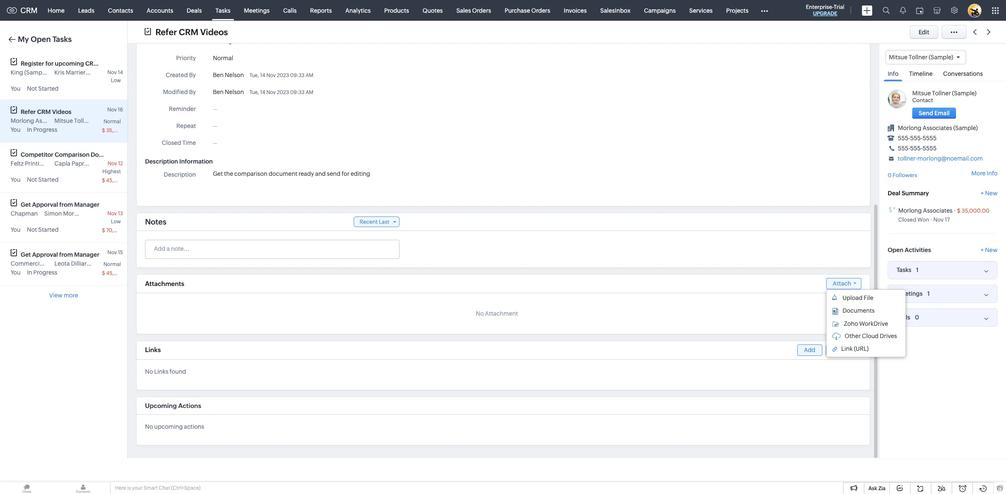 Task type: describe. For each thing, give the bounding box(es) containing it.
0 vertical spatial refer
[[156, 27, 177, 37]]

comparison
[[55, 152, 90, 158]]

won
[[918, 217, 930, 223]]

Mitsue Tollner (Sample) field
[[886, 50, 967, 65]]

chats image
[[0, 483, 53, 495]]

simon morasca (sample)
[[44, 211, 112, 217]]

highest
[[103, 169, 121, 175]]

2 vertical spatial no
[[145, 424, 153, 431]]

09:33 for modified by
[[290, 90, 305, 96]]

am for modified by
[[306, 90, 314, 96]]

ben nelson for modified by
[[213, 89, 244, 96]]

normal for leota dilliard (sample)
[[104, 262, 121, 268]]

document
[[269, 171, 298, 177]]

0 vertical spatial 35,000.00
[[106, 128, 132, 134]]

morlong for morlong associates (sample)
[[899, 125, 922, 132]]

chat
[[159, 486, 170, 492]]

leads link
[[71, 0, 101, 21]]

editing
[[351, 171, 370, 177]]

(sample) up highest
[[97, 160, 121, 167]]

products link
[[378, 0, 416, 21]]

not for printing
[[27, 177, 37, 183]]

zoho workdrive
[[845, 321, 889, 328]]

created by
[[166, 72, 196, 79]]

link (url)
[[842, 346, 869, 353]]

2 horizontal spatial tasks
[[897, 267, 912, 274]]

view
[[49, 292, 63, 299]]

here is your smart chat (ctrl+space)
[[115, 486, 201, 492]]

0 vertical spatial normal
[[213, 55, 233, 62]]

description information
[[145, 158, 213, 165]]

1 + new from the top
[[982, 190, 998, 197]]

priority
[[176, 55, 196, 62]]

mitsue tollner (sample) link
[[913, 90, 977, 97]]

45,000.00 for capla paprocki (sample)
[[106, 178, 132, 184]]

tue, for modified by
[[250, 90, 259, 96]]

$ for simon morasca (sample)
[[102, 228, 105, 234]]

upload file
[[843, 295, 874, 302]]

contacts image
[[56, 483, 110, 495]]

ben nelson for created by
[[213, 72, 244, 79]]

ask zia
[[869, 486, 886, 492]]

documents
[[843, 308, 875, 315]]

my
[[18, 35, 29, 44]]

no attachment
[[476, 311, 518, 318]]

$ for leota dilliard (sample)
[[102, 271, 105, 277]]

invoices link
[[557, 0, 594, 21]]

2 555-555-5555 from the top
[[899, 145, 937, 152]]

3 started from the top
[[38, 227, 59, 233]]

(sample) left 13
[[88, 211, 112, 217]]

09:33 for created by
[[290, 73, 305, 79]]

activities
[[905, 247, 932, 254]]

other cloud drives
[[845, 333, 898, 340]]

search image
[[883, 7, 891, 14]]

1 new from the top
[[986, 190, 998, 197]]

not for (sample)
[[27, 85, 37, 92]]

add
[[805, 347, 816, 354]]

recent
[[360, 219, 378, 225]]

search element
[[878, 0, 896, 21]]

leota
[[54, 261, 70, 267]]

1 vertical spatial for
[[342, 171, 350, 177]]

1 vertical spatial refer
[[21, 109, 36, 115]]

view more
[[49, 292, 78, 299]]

timeline
[[910, 71, 933, 77]]

recent last
[[360, 219, 390, 225]]

1 vertical spatial links
[[154, 369, 169, 376]]

meetings link
[[237, 0, 277, 21]]

1 horizontal spatial info
[[988, 170, 998, 177]]

morlong associates
[[11, 118, 65, 124]]

45,000.00 for leota dilliard (sample)
[[106, 271, 132, 277]]

morasca
[[63, 211, 87, 217]]

2 + from the top
[[982, 247, 985, 254]]

reports link
[[304, 0, 339, 21]]

drives
[[880, 333, 898, 340]]

0 vertical spatial open
[[31, 35, 51, 44]]

2023 for created by
[[277, 73, 289, 79]]

14 inside register for upcoming crm webinars nov 14
[[118, 70, 123, 76]]

projects link
[[720, 0, 756, 21]]

projects
[[727, 7, 749, 14]]

$ 45,000.00 for leota dilliard (sample)
[[102, 271, 132, 277]]

deals link
[[180, 0, 209, 21]]

webinars
[[100, 60, 127, 67]]

info link
[[884, 65, 903, 82]]

calendar image
[[917, 7, 924, 14]]

0 for 0
[[916, 314, 920, 321]]

king
[[11, 69, 23, 76]]

create menu image
[[863, 5, 873, 15]]

actions
[[184, 424, 204, 431]]

from for approval
[[59, 252, 73, 259]]

you for commercial press
[[11, 270, 21, 276]]

kris marrier (sample)
[[54, 69, 111, 76]]

14 for created by
[[260, 73, 266, 79]]

tue, for created by
[[250, 73, 259, 79]]

sales orders link
[[450, 0, 498, 21]]

ben for modified by
[[213, 89, 224, 96]]

simon
[[44, 211, 62, 217]]

1 vertical spatial upcoming
[[154, 424, 183, 431]]

ready
[[299, 171, 314, 177]]

campaigns
[[645, 7, 676, 14]]

2023 for modified by
[[277, 90, 289, 96]]

for inside register for upcoming crm webinars nov 14
[[45, 60, 54, 67]]

nelson for created by
[[225, 72, 244, 79]]

mitsue tollner (sample) inside field
[[890, 54, 954, 61]]

more
[[64, 292, 78, 299]]

you for chapman
[[11, 227, 21, 233]]

0 for 0 followers
[[888, 172, 892, 179]]

tollner-morlong@noemail.com
[[899, 155, 984, 162]]

get apporval from manager nov 13
[[21, 202, 123, 217]]

tollner inside 'mitsue tollner (sample) contact'
[[933, 90, 952, 97]]

capla
[[54, 160, 70, 167]]

ben for created by
[[213, 72, 224, 79]]

register
[[21, 60, 44, 67]]

nov 16
[[107, 107, 123, 113]]

get approval from manager
[[21, 252, 99, 259]]

0 vertical spatial ·
[[955, 207, 957, 214]]

calls link
[[277, 0, 304, 21]]

dilliard
[[71, 261, 90, 267]]

2 vertical spatial tollner
[[74, 118, 93, 124]]

open activities
[[888, 247, 932, 254]]

0 vertical spatial progress
[[219, 38, 243, 45]]

mitsue inside 'mitsue tollner (sample) contact'
[[913, 90, 932, 97]]

competitor comparison document nov 12
[[21, 152, 123, 167]]

1 horizontal spatial videos
[[200, 27, 228, 37]]

accounts
[[147, 7, 173, 14]]

printing
[[25, 160, 47, 167]]

Other Modules field
[[756, 4, 774, 17]]

$ 45,000.00 for capla paprocki (sample)
[[102, 178, 132, 184]]

purchase
[[505, 7, 531, 14]]

document
[[91, 152, 121, 158]]

ask
[[869, 486, 878, 492]]

in progress for mitsue tollner (sample)
[[27, 126, 57, 133]]

contact
[[913, 97, 934, 104]]

(sample) inside 'mitsue tollner (sample) contact'
[[953, 90, 977, 97]]

orders for sales orders
[[472, 7, 491, 14]]

by for modified by
[[189, 89, 196, 96]]

get for get the comparison document ready and send for editing
[[213, 171, 223, 177]]

your
[[132, 486, 143, 492]]

more info
[[972, 170, 998, 177]]

crm left home
[[20, 6, 38, 15]]

other
[[845, 333, 861, 340]]

information
[[179, 158, 213, 165]]

nov inside morlong associates · $ 35,000.00 closed won · nov 17
[[934, 217, 944, 223]]

tollner-morlong@noemail.com link
[[899, 155, 984, 162]]

Add a note... field
[[146, 245, 399, 253]]

description for description
[[164, 171, 196, 178]]

1 5555 from the top
[[923, 135, 937, 142]]

manage
[[833, 347, 855, 354]]

0 followers
[[888, 172, 918, 179]]

found
[[170, 369, 186, 376]]

0 horizontal spatial mitsue tollner (sample)
[[54, 118, 119, 124]]

0 horizontal spatial tasks
[[52, 35, 72, 44]]

1 for meetings
[[928, 291, 931, 297]]

calls inside calls link
[[283, 7, 297, 14]]

create menu element
[[857, 0, 878, 21]]

morlong inside morlong associates · $ 35,000.00 closed won · nov 17
[[899, 207, 923, 214]]

0 vertical spatial in
[[213, 38, 218, 45]]

nov inside register for upcoming crm webinars nov 14
[[107, 70, 117, 76]]

nov inside get apporval from manager nov 13
[[108, 211, 117, 217]]

enterprise-trial upgrade
[[807, 4, 845, 17]]

modified
[[163, 89, 188, 96]]

(url)
[[855, 346, 869, 353]]

meetings inside "link"
[[244, 7, 270, 14]]

leads
[[78, 7, 94, 14]]

low for kris marrier (sample)
[[111, 78, 121, 84]]

deals
[[187, 7, 202, 14]]

from for apporval
[[59, 202, 73, 208]]

nov inside the 'competitor comparison document nov 12'
[[108, 161, 117, 167]]

feltz printing service
[[11, 160, 69, 167]]

nov 15
[[108, 250, 123, 256]]

no for attachments
[[476, 311, 484, 318]]

1 vertical spatial ·
[[931, 217, 933, 223]]

(sample) inside field
[[929, 54, 954, 61]]

1 horizontal spatial open
[[888, 247, 904, 254]]

link
[[842, 346, 853, 353]]

0 vertical spatial links
[[145, 347, 161, 354]]

morlong associates (sample)
[[899, 125, 979, 132]]

morlong@noemail.com
[[918, 155, 984, 162]]

signals image
[[901, 7, 907, 14]]

manager for get approval from manager
[[74, 252, 99, 259]]

$ inside morlong associates · $ 35,000.00 closed won · nov 17
[[958, 208, 961, 214]]

progress for mitsue tollner (sample)
[[33, 126, 57, 133]]

crm up morlong associates
[[37, 109, 51, 115]]



Task type: locate. For each thing, give the bounding box(es) containing it.
low down webinars
[[111, 78, 121, 84]]

low for simon morasca (sample)
[[111, 219, 121, 225]]

1 vertical spatial started
[[38, 177, 59, 183]]

crm up the status in the left top of the page
[[179, 27, 198, 37]]

1 not started from the top
[[27, 85, 59, 92]]

get up chapman
[[21, 202, 31, 208]]

0 vertical spatial meetings
[[244, 7, 270, 14]]

$ down highest
[[102, 178, 105, 184]]

upcoming
[[55, 60, 84, 67], [154, 424, 183, 431]]

1 not from the top
[[27, 85, 37, 92]]

35,000.00 down '+ new' link
[[962, 208, 990, 214]]

2 vertical spatial mitsue
[[54, 118, 73, 124]]

closed left won on the top right of page
[[899, 217, 917, 223]]

manager up leota dilliard (sample)
[[74, 252, 99, 259]]

ben right "created by"
[[213, 72, 224, 79]]

0 vertical spatial 5555
[[923, 135, 937, 142]]

you for feltz printing service
[[11, 177, 21, 183]]

meetings left calls link
[[244, 7, 270, 14]]

campaigns link
[[638, 0, 683, 21]]

started for printing
[[38, 177, 59, 183]]

4 you from the top
[[11, 227, 21, 233]]

leota dilliard (sample)
[[54, 261, 116, 267]]

2 vertical spatial tasks
[[897, 267, 912, 274]]

35,000.00 inside morlong associates · $ 35,000.00 closed won · nov 17
[[962, 208, 990, 214]]

1 horizontal spatial 35,000.00
[[962, 208, 990, 214]]

not started for printing
[[27, 177, 59, 183]]

you down morlong associates
[[11, 126, 21, 133]]

you down chapman
[[11, 227, 21, 233]]

associates up tollner-morlong@noemail.com link
[[923, 125, 953, 132]]

attachments
[[145, 281, 184, 288]]

get for get approval from manager
[[21, 252, 31, 259]]

3 not started from the top
[[27, 227, 59, 233]]

· right won on the top right of page
[[931, 217, 933, 223]]

2 vertical spatial progress
[[33, 270, 57, 276]]

$ for capla paprocki (sample)
[[102, 178, 105, 184]]

0 vertical spatial mitsue tollner (sample)
[[890, 54, 954, 61]]

1 from from the top
[[59, 202, 73, 208]]

(sample) down conversations
[[953, 90, 977, 97]]

$ left 70,000.00
[[102, 228, 105, 234]]

in progress for leota dilliard (sample)
[[27, 270, 57, 276]]

links left found
[[154, 369, 169, 376]]

mitsue up comparison on the top of page
[[54, 118, 73, 124]]

associates up 17
[[924, 207, 953, 214]]

get up commercial
[[21, 252, 31, 259]]

1 vertical spatial refer crm videos
[[21, 109, 72, 115]]

you for morlong associates
[[11, 126, 21, 133]]

tasks link
[[209, 0, 237, 21]]

2 vertical spatial associates
[[924, 207, 953, 214]]

purchase orders
[[505, 7, 551, 14]]

info inside 'info' link
[[888, 71, 899, 77]]

1 vertical spatial by
[[189, 89, 196, 96]]

you for king (sample)
[[11, 85, 21, 92]]

0 horizontal spatial videos
[[52, 109, 72, 115]]

morlong for morlong associates
[[11, 118, 34, 124]]

1 555-555-5555 from the top
[[899, 135, 937, 142]]

2 09:33 from the top
[[290, 90, 305, 96]]

reports
[[310, 7, 332, 14]]

0 horizontal spatial 1
[[917, 267, 919, 274]]

get inside get apporval from manager nov 13
[[21, 202, 31, 208]]

(sample) down nov 15
[[91, 261, 116, 267]]

1 vertical spatial info
[[988, 170, 998, 177]]

1 vertical spatial in progress
[[27, 126, 57, 133]]

1 you from the top
[[11, 85, 21, 92]]

1 horizontal spatial refer crm videos
[[156, 27, 228, 37]]

0 vertical spatial closed
[[162, 140, 181, 146]]

1 vertical spatial no
[[145, 369, 153, 376]]

35,000.00 down 16
[[106, 128, 132, 134]]

0 vertical spatial in progress
[[213, 38, 243, 45]]

0 vertical spatial info
[[888, 71, 899, 77]]

upgrade
[[814, 11, 838, 17]]

crm link
[[7, 6, 38, 15]]

0 vertical spatial upcoming
[[55, 60, 84, 67]]

1 horizontal spatial meetings
[[897, 291, 923, 298]]

2 ben from the top
[[213, 89, 224, 96]]

add link
[[798, 345, 823, 357]]

+
[[982, 190, 985, 197], [982, 247, 985, 254]]

2 not from the top
[[27, 177, 37, 183]]

ben right modified by
[[213, 89, 224, 96]]

in progress
[[213, 38, 243, 45], [27, 126, 57, 133], [27, 270, 57, 276]]

2 45,000.00 from the top
[[106, 271, 132, 277]]

5555 down morlong associates (sample) link on the top right of the page
[[923, 135, 937, 142]]

home
[[48, 7, 65, 14]]

not
[[27, 85, 37, 92], [27, 177, 37, 183], [27, 227, 37, 233]]

1 vertical spatial closed
[[899, 217, 917, 223]]

attach
[[833, 281, 852, 287]]

$ 45,000.00 down highest
[[102, 178, 132, 184]]

2 horizontal spatial mitsue
[[913, 90, 932, 97]]

1 vertical spatial low
[[111, 219, 121, 225]]

0 vertical spatial for
[[45, 60, 54, 67]]

closed left the time
[[162, 140, 181, 146]]

by for created by
[[189, 72, 196, 79]]

0 vertical spatial ben nelson
[[213, 72, 244, 79]]

2 ben nelson from the top
[[213, 89, 244, 96]]

morlong associates link
[[899, 207, 953, 214]]

you down commercial
[[11, 270, 21, 276]]

1 $ 45,000.00 from the top
[[102, 178, 132, 184]]

None button
[[913, 108, 957, 119]]

refer up morlong associates
[[21, 109, 36, 115]]

0 horizontal spatial tollner
[[74, 118, 93, 124]]

5 you from the top
[[11, 270, 21, 276]]

0 vertical spatial 09:33
[[290, 73, 305, 79]]

attachment
[[485, 311, 518, 318]]

2 nelson from the top
[[225, 89, 244, 96]]

1 vertical spatial videos
[[52, 109, 72, 115]]

mitsue tollner (sample) down nov 16
[[54, 118, 119, 124]]

$ for mitsue tollner (sample)
[[102, 128, 105, 134]]

1 2023 from the top
[[277, 73, 289, 79]]

ben nelson
[[213, 72, 244, 79], [213, 89, 244, 96]]

modified by
[[163, 89, 196, 96]]

in for leota dilliard (sample)
[[27, 270, 32, 276]]

salesinbox
[[601, 7, 631, 14]]

2 low from the top
[[111, 219, 121, 225]]

manager inside get apporval from manager nov 13
[[74, 202, 100, 208]]

am for created by
[[306, 73, 314, 79]]

feltz
[[11, 160, 24, 167]]

1 vertical spatial tue,
[[250, 90, 259, 96]]

1 by from the top
[[189, 72, 196, 79]]

1 vertical spatial ben
[[213, 89, 224, 96]]

manager up the simon morasca (sample)
[[74, 202, 100, 208]]

deal summary
[[888, 190, 930, 197]]

low up $ 70,000.00
[[111, 219, 121, 225]]

0 horizontal spatial mitsue
[[54, 118, 73, 124]]

upcoming down 'upcoming actions'
[[154, 424, 183, 431]]

13
[[118, 211, 123, 217]]

notes
[[145, 218, 167, 227]]

1 horizontal spatial upcoming
[[154, 424, 183, 431]]

1 vertical spatial normal
[[104, 119, 121, 125]]

1 vertical spatial progress
[[33, 126, 57, 133]]

0 vertical spatial 0
[[888, 172, 892, 179]]

(sample) down nov 16
[[94, 118, 119, 124]]

2 from from the top
[[59, 252, 73, 259]]

associates for morlong associates
[[35, 118, 65, 124]]

manager for get apporval from manager nov 13
[[74, 202, 100, 208]]

enterprise-
[[807, 4, 834, 10]]

1 started from the top
[[38, 85, 59, 92]]

upcoming inside register for upcoming crm webinars nov 14
[[55, 60, 84, 67]]

1 ben nelson from the top
[[213, 72, 244, 79]]

(sample) up morlong@noemail.com
[[954, 125, 979, 132]]

kris
[[54, 69, 65, 76]]

morlong associates (sample) link
[[899, 125, 979, 132]]

repeat
[[177, 123, 196, 129]]

profile element
[[964, 0, 987, 21]]

progress down press
[[33, 270, 57, 276]]

0 vertical spatial by
[[189, 72, 196, 79]]

3 not from the top
[[27, 227, 37, 233]]

closed time
[[162, 140, 196, 146]]

0 vertical spatial description
[[145, 158, 178, 165]]

2 tue, from the top
[[250, 90, 259, 96]]

tue, 14 nov 2023 09:33 am for modified by
[[250, 90, 314, 96]]

summary
[[902, 190, 930, 197]]

signals element
[[896, 0, 912, 21]]

2 by from the top
[[189, 89, 196, 96]]

in progress down tasks link
[[213, 38, 243, 45]]

deal
[[888, 190, 901, 197]]

1 vertical spatial 5555
[[923, 145, 937, 152]]

mitsue inside the mitsue tollner (sample) field
[[890, 54, 908, 61]]

videos down tasks link
[[200, 27, 228, 37]]

you down king
[[11, 85, 21, 92]]

tasks down home 'link'
[[52, 35, 72, 44]]

0 horizontal spatial meetings
[[244, 7, 270, 14]]

normal for mitsue tollner (sample)
[[104, 119, 121, 125]]

0 vertical spatial calls
[[283, 7, 297, 14]]

next record image
[[988, 29, 993, 35]]

tue,
[[250, 73, 259, 79], [250, 90, 259, 96]]

not down chapman
[[27, 227, 37, 233]]

0 horizontal spatial refer crm videos
[[21, 109, 72, 115]]

(sample) up timeline link
[[929, 54, 954, 61]]

1 + from the top
[[982, 190, 985, 197]]

1 orders from the left
[[472, 7, 491, 14]]

is
[[127, 486, 131, 492]]

not down king (sample)
[[27, 85, 37, 92]]

no
[[476, 311, 484, 318], [145, 369, 153, 376], [145, 424, 153, 431]]

competitor
[[21, 152, 53, 158]]

time
[[182, 140, 196, 146]]

morlong up won on the top right of page
[[899, 207, 923, 214]]

0 horizontal spatial 0
[[888, 172, 892, 179]]

morlong
[[11, 118, 34, 124], [899, 125, 922, 132], [899, 207, 923, 214]]

info left timeline
[[888, 71, 899, 77]]

links
[[145, 347, 161, 354], [154, 369, 169, 376]]

from up 'morasca'
[[59, 202, 73, 208]]

more info link
[[972, 170, 998, 177]]

normal down nov 15
[[104, 262, 121, 268]]

1 45,000.00 from the top
[[106, 178, 132, 184]]

$ 45,000.00 down nov 15
[[102, 271, 132, 277]]

previous record image
[[974, 29, 978, 35]]

nelson for modified by
[[225, 89, 244, 96]]

1 vertical spatial + new
[[982, 247, 998, 254]]

· right morlong associates link
[[955, 207, 957, 214]]

tasks right deals link
[[216, 7, 231, 14]]

1 vertical spatial meetings
[[897, 291, 923, 298]]

links up the no links found
[[145, 347, 161, 354]]

started down simon
[[38, 227, 59, 233]]

17
[[945, 217, 951, 223]]

0 vertical spatial refer crm videos
[[156, 27, 228, 37]]

commercial
[[11, 261, 44, 267]]

1 vertical spatial open
[[888, 247, 904, 254]]

tollner inside field
[[909, 54, 928, 61]]

not down printing
[[27, 177, 37, 183]]

0 vertical spatial from
[[59, 202, 73, 208]]

attach link
[[827, 278, 862, 290]]

register for upcoming crm webinars nov 14
[[21, 60, 127, 76]]

products
[[385, 7, 409, 14]]

2 vertical spatial normal
[[104, 262, 121, 268]]

1 nelson from the top
[[225, 72, 244, 79]]

started down kris
[[38, 85, 59, 92]]

1 horizontal spatial 1
[[928, 291, 931, 297]]

description down description information
[[164, 171, 196, 178]]

progress for leota dilliard (sample)
[[33, 270, 57, 276]]

2 5555 from the top
[[923, 145, 937, 152]]

followers
[[893, 172, 918, 179]]

no left attachment
[[476, 311, 484, 318]]

1 vertical spatial 2023
[[277, 90, 289, 96]]

zia
[[879, 486, 886, 492]]

1 vertical spatial mitsue tollner (sample)
[[54, 118, 119, 124]]

1 vertical spatial am
[[306, 90, 314, 96]]

open left activities
[[888, 247, 904, 254]]

1 horizontal spatial for
[[342, 171, 350, 177]]

description for description information
[[145, 158, 178, 165]]

1 horizontal spatial 0
[[916, 314, 920, 321]]

45,000.00 down highest
[[106, 178, 132, 184]]

0 horizontal spatial info
[[888, 71, 899, 77]]

1 horizontal spatial mitsue tollner (sample)
[[890, 54, 954, 61]]

started down feltz printing service
[[38, 177, 59, 183]]

sales orders
[[457, 7, 491, 14]]

marrier
[[66, 69, 86, 76]]

analytics link
[[339, 0, 378, 21]]

refer crm videos up morlong associates
[[21, 109, 72, 115]]

description
[[145, 158, 178, 165], [164, 171, 196, 178]]

am
[[306, 73, 314, 79], [306, 90, 314, 96]]

normal right priority
[[213, 55, 233, 62]]

apporval
[[32, 202, 58, 208]]

2 not started from the top
[[27, 177, 59, 183]]

2 you from the top
[[11, 126, 21, 133]]

calls left reports
[[283, 7, 297, 14]]

2 + new from the top
[[982, 247, 998, 254]]

press
[[46, 261, 60, 267]]

0 vertical spatial not
[[27, 85, 37, 92]]

crm inside register for upcoming crm webinars nov 14
[[85, 60, 99, 67]]

1 am from the top
[[306, 73, 314, 79]]

in for mitsue tollner (sample)
[[27, 126, 32, 133]]

1 vertical spatial not started
[[27, 177, 59, 183]]

5555 up tollner-morlong@noemail.com in the top of the page
[[923, 145, 937, 152]]

quotes
[[423, 7, 443, 14]]

from up leota
[[59, 252, 73, 259]]

ben
[[213, 72, 224, 79], [213, 89, 224, 96]]

1 vertical spatial 35,000.00
[[962, 208, 990, 214]]

0
[[888, 172, 892, 179], [916, 314, 920, 321]]

not started down simon
[[27, 227, 59, 233]]

0 vertical spatial tasks
[[216, 7, 231, 14]]

description down closed time
[[145, 158, 178, 165]]

purchase orders link
[[498, 0, 557, 21]]

0 vertical spatial +
[[982, 190, 985, 197]]

2 started from the top
[[38, 177, 59, 183]]

not started down feltz printing service
[[27, 177, 59, 183]]

no for links
[[145, 369, 153, 376]]

0 horizontal spatial upcoming
[[55, 60, 84, 67]]

upcoming actions
[[145, 403, 201, 410]]

tasks down open activities on the right of the page
[[897, 267, 912, 274]]

in progress down morlong associates
[[27, 126, 57, 133]]

refer down accounts
[[156, 27, 177, 37]]

morlong up tollner-
[[899, 125, 922, 132]]

1 vertical spatial 09:33
[[290, 90, 305, 96]]

for right 'send'
[[342, 171, 350, 177]]

0 vertical spatial 45,000.00
[[106, 178, 132, 184]]

+ new link
[[982, 190, 998, 201]]

0 vertical spatial ben
[[213, 72, 224, 79]]

profile image
[[969, 4, 982, 17]]

and
[[315, 171, 326, 177]]

for
[[45, 60, 54, 67], [342, 171, 350, 177]]

$ right morlong associates link
[[958, 208, 961, 214]]

tollner up timeline link
[[909, 54, 928, 61]]

open right my
[[31, 35, 51, 44]]

progress down morlong associates
[[33, 126, 57, 133]]

not started for (sample)
[[27, 85, 59, 92]]

2 2023 from the top
[[277, 90, 289, 96]]

1 vertical spatial not
[[27, 177, 37, 183]]

14 for modified by
[[260, 90, 266, 96]]

closed
[[162, 140, 181, 146], [899, 217, 917, 223]]

1 for tasks
[[917, 267, 919, 274]]

1 horizontal spatial orders
[[532, 7, 551, 14]]

associates for morlong associates (sample)
[[923, 125, 953, 132]]

not started down king (sample)
[[27, 85, 59, 92]]

get for get apporval from manager nov 13
[[21, 202, 31, 208]]

home link
[[41, 0, 71, 21]]

1 vertical spatial nelson
[[225, 89, 244, 96]]

in down morlong associates
[[27, 126, 32, 133]]

1 vertical spatial 0
[[916, 314, 920, 321]]

in down commercial
[[27, 270, 32, 276]]

you down feltz
[[11, 177, 21, 183]]

0 horizontal spatial orders
[[472, 7, 491, 14]]

meetings right file at bottom
[[897, 291, 923, 298]]

meetings
[[244, 7, 270, 14], [897, 291, 923, 298]]

tollner up comparison on the top of page
[[74, 118, 93, 124]]

1 vertical spatial tasks
[[52, 35, 72, 44]]

1 09:33 from the top
[[290, 73, 305, 79]]

1 tue, 14 nov 2023 09:33 am from the top
[[250, 73, 314, 79]]

tue, 14 nov 2023 09:33 am for created by
[[250, 73, 314, 79]]

1 vertical spatial calls
[[897, 315, 911, 321]]

crm up kris marrier (sample)
[[85, 60, 99, 67]]

closed inside morlong associates · $ 35,000.00 closed won · nov 17
[[899, 217, 917, 223]]

no left found
[[145, 369, 153, 376]]

3 you from the top
[[11, 177, 21, 183]]

(sample) down register
[[24, 69, 49, 76]]

tasks inside tasks link
[[216, 7, 231, 14]]

tollner up contact
[[933, 90, 952, 97]]

+ inside '+ new' link
[[982, 190, 985, 197]]

no links found
[[145, 369, 186, 376]]

by right created
[[189, 72, 196, 79]]

morlong up competitor
[[11, 118, 34, 124]]

2 vertical spatial morlong
[[899, 207, 923, 214]]

2 vertical spatial in
[[27, 270, 32, 276]]

started for (sample)
[[38, 85, 59, 92]]

1 vertical spatial from
[[59, 252, 73, 259]]

$ up document
[[102, 128, 105, 134]]

mitsue up contact
[[913, 90, 932, 97]]

associates inside morlong associates · $ 35,000.00 closed won · nov 17
[[924, 207, 953, 214]]

0 vertical spatial started
[[38, 85, 59, 92]]

created
[[166, 72, 188, 79]]

file
[[864, 295, 874, 302]]

2 new from the top
[[986, 247, 998, 254]]

1 vertical spatial in
[[27, 126, 32, 133]]

contacts
[[108, 7, 133, 14]]

capla paprocki (sample)
[[54, 160, 121, 167]]

(sample) down webinars
[[87, 69, 111, 76]]

associates up competitor
[[35, 118, 65, 124]]

trial
[[834, 4, 845, 10]]

16
[[118, 107, 123, 113]]

1 vertical spatial tollner
[[933, 90, 952, 97]]

2 $ 45,000.00 from the top
[[102, 271, 132, 277]]

1 vertical spatial 1
[[928, 291, 931, 297]]

invoices
[[564, 7, 587, 14]]

45,000.00 down "15"
[[106, 271, 132, 277]]

orders right purchase
[[532, 7, 551, 14]]

1 horizontal spatial mitsue
[[890, 54, 908, 61]]

0 horizontal spatial ·
[[931, 217, 933, 223]]

get
[[213, 171, 223, 177], [21, 202, 31, 208], [21, 252, 31, 259]]

2 am from the top
[[306, 90, 314, 96]]

1 horizontal spatial ·
[[955, 207, 957, 214]]

from inside get apporval from manager nov 13
[[59, 202, 73, 208]]

1 vertical spatial ben nelson
[[213, 89, 244, 96]]

1 ben from the top
[[213, 72, 224, 79]]

upload
[[843, 295, 863, 302]]

0 horizontal spatial closed
[[162, 140, 181, 146]]

upcoming up marrier
[[55, 60, 84, 67]]

my open tasks
[[18, 35, 72, 44]]

mitsue tollner (sample) up timeline link
[[890, 54, 954, 61]]

0 vertical spatial tollner
[[909, 54, 928, 61]]

1 vertical spatial tue, 14 nov 2023 09:33 am
[[250, 90, 314, 96]]

0 vertical spatial manager
[[74, 202, 100, 208]]

associates for morlong associates · $ 35,000.00 closed won · nov 17
[[924, 207, 953, 214]]

1 tue, from the top
[[250, 73, 259, 79]]

2 orders from the left
[[532, 7, 551, 14]]

open
[[31, 35, 51, 44], [888, 247, 904, 254]]

videos up morlong associates
[[52, 109, 72, 115]]

mitsue up 'info' link
[[890, 54, 908, 61]]

mitsue tollner (sample) contact
[[913, 90, 977, 104]]

1 low from the top
[[111, 78, 121, 84]]

orders for purchase orders
[[532, 7, 551, 14]]

2 tue, 14 nov 2023 09:33 am from the top
[[250, 90, 314, 96]]



Task type: vqa. For each thing, say whether or not it's contained in the screenshot.


